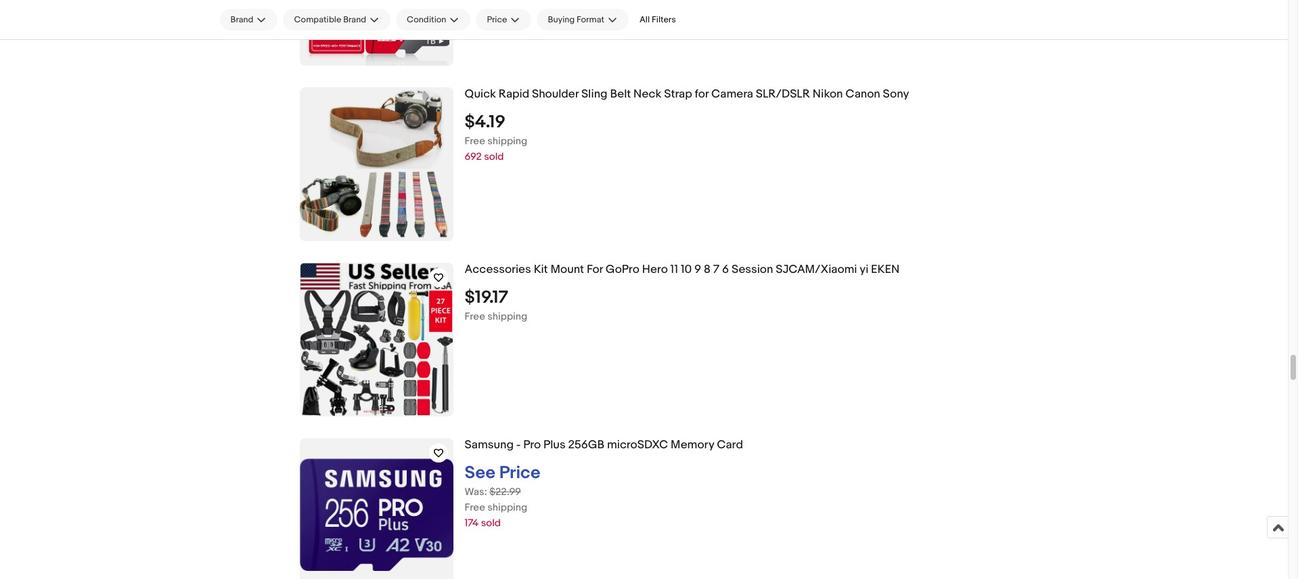 Task type: describe. For each thing, give the bounding box(es) containing it.
shipping for $19.17
[[488, 310, 528, 323]]

sling
[[582, 87, 608, 101]]

692
[[465, 150, 482, 163]]

session
[[732, 263, 774, 276]]

yi
[[860, 263, 869, 276]]

rapid
[[499, 87, 530, 101]]

sony
[[883, 87, 910, 101]]

samsung - pro plus 256gb microsdxc memory card
[[465, 438, 744, 452]]

price button
[[476, 9, 532, 30]]

quick
[[465, 87, 496, 101]]

samsung - pro plus 256gb microsdxc memory card image
[[300, 458, 453, 572]]

$4.19 free shipping 692 sold
[[465, 112, 528, 163]]

card
[[717, 438, 744, 452]]

accessories
[[465, 263, 531, 276]]

$19.17
[[465, 287, 509, 308]]

11
[[671, 263, 679, 276]]

6
[[723, 263, 729, 276]]

brand button
[[220, 9, 278, 30]]

free for $4.19
[[465, 135, 486, 147]]

neck
[[634, 87, 662, 101]]

condition button
[[396, 9, 471, 30]]

sold inside $4.19 free shipping 692 sold
[[484, 150, 504, 163]]

shipping for $4.19
[[488, 135, 528, 147]]

2 brand from the left
[[343, 14, 366, 25]]

accessories kit mount for gopro hero 11 10 9 8 7 6 session sjcam/xiaomi yi eken link
[[465, 263, 1138, 277]]

all
[[640, 14, 650, 25]]

pro
[[524, 438, 541, 452]]

micro sd card 128gb 256gb 1tb ultra class 10 sdxc sdhc memory card wholesale lot image
[[300, 0, 453, 66]]

format
[[577, 14, 605, 25]]

accessories kit mount for gopro hero 11 10 9 8 7 6 session sjcam/xiaomi yi eken
[[465, 263, 900, 276]]

$19.17 free shipping
[[465, 287, 528, 323]]

camera
[[712, 87, 754, 101]]

slr/dslr
[[756, 87, 811, 101]]

canon
[[846, 87, 881, 101]]

price inside dropdown button
[[487, 14, 508, 25]]

$4.19
[[465, 112, 506, 133]]

quick rapid shoulder sling belt neck strap for camera slr/dslr nikon canon sony image
[[300, 87, 453, 241]]

buying format button
[[537, 9, 629, 30]]

memory
[[671, 438, 715, 452]]

nikon
[[813, 87, 843, 101]]

9
[[695, 263, 702, 276]]

1 brand from the left
[[231, 14, 254, 25]]



Task type: locate. For each thing, give the bounding box(es) containing it.
see
[[465, 462, 496, 483]]

price up $22.99 at the bottom left
[[500, 462, 541, 483]]

3 free from the top
[[465, 501, 486, 514]]

plus
[[544, 438, 566, 452]]

price right condition "dropdown button"
[[487, 14, 508, 25]]

174
[[465, 517, 479, 529]]

-
[[517, 438, 521, 452]]

8
[[704, 263, 711, 276]]

eken
[[872, 263, 900, 276]]

strap
[[665, 87, 693, 101]]

$22.99
[[490, 485, 521, 498]]

0 vertical spatial free
[[465, 135, 486, 147]]

was:
[[465, 485, 487, 498]]

sold inside see price was: $22.99 free shipping 174 sold
[[481, 517, 501, 529]]

free inside $4.19 free shipping 692 sold
[[465, 135, 486, 147]]

quick rapid shoulder sling belt neck strap for camera slr/dslr nikon canon sony
[[465, 87, 910, 101]]

shoulder
[[532, 87, 579, 101]]

1 vertical spatial price
[[500, 462, 541, 483]]

belt
[[610, 87, 631, 101]]

sold right 692
[[484, 150, 504, 163]]

sjcam/xiaomi
[[776, 263, 858, 276]]

samsung
[[465, 438, 514, 452]]

shipping inside see price was: $22.99 free shipping 174 sold
[[488, 501, 528, 514]]

sold
[[484, 150, 504, 163], [481, 517, 501, 529]]

free for $19.17
[[465, 310, 486, 323]]

1 horizontal spatial brand
[[343, 14, 366, 25]]

all filters
[[640, 14, 676, 25]]

2 free from the top
[[465, 310, 486, 323]]

mount
[[551, 263, 584, 276]]

1 vertical spatial shipping
[[488, 310, 528, 323]]

10
[[681, 263, 692, 276]]

free inside $19.17 free shipping
[[465, 310, 486, 323]]

compatible brand
[[294, 14, 366, 25]]

accessories kit mount for gopro hero 11 10 9 8 7 6 session sjcam/xiaomi yi eken image
[[300, 263, 453, 416]]

quick rapid shoulder sling belt neck strap for camera slr/dslr nikon canon sony link
[[465, 87, 1138, 101]]

all filters button
[[635, 9, 682, 30]]

shipping
[[488, 135, 528, 147], [488, 310, 528, 323], [488, 501, 528, 514]]

2 shipping from the top
[[488, 310, 528, 323]]

see price link
[[465, 462, 541, 483]]

2 vertical spatial shipping
[[488, 501, 528, 514]]

condition
[[407, 14, 447, 25]]

free up 692
[[465, 135, 486, 147]]

for
[[695, 87, 709, 101]]

7
[[714, 263, 720, 276]]

compatible brand button
[[283, 9, 391, 30]]

for
[[587, 263, 603, 276]]

0 vertical spatial sold
[[484, 150, 504, 163]]

buying format
[[548, 14, 605, 25]]

free
[[465, 135, 486, 147], [465, 310, 486, 323], [465, 501, 486, 514]]

filters
[[652, 14, 676, 25]]

shipping down $4.19
[[488, 135, 528, 147]]

1 shipping from the top
[[488, 135, 528, 147]]

price
[[487, 14, 508, 25], [500, 462, 541, 483]]

free inside see price was: $22.99 free shipping 174 sold
[[465, 501, 486, 514]]

3 shipping from the top
[[488, 501, 528, 514]]

free down the was:
[[465, 501, 486, 514]]

0 vertical spatial price
[[487, 14, 508, 25]]

shipping down $22.99 at the bottom left
[[488, 501, 528, 514]]

kit
[[534, 263, 548, 276]]

1 free from the top
[[465, 135, 486, 147]]

price inside see price was: $22.99 free shipping 174 sold
[[500, 462, 541, 483]]

hero
[[642, 263, 668, 276]]

2 vertical spatial free
[[465, 501, 486, 514]]

shipping inside $4.19 free shipping 692 sold
[[488, 135, 528, 147]]

shipping inside $19.17 free shipping
[[488, 310, 528, 323]]

compatible
[[294, 14, 342, 25]]

0 vertical spatial shipping
[[488, 135, 528, 147]]

1 vertical spatial free
[[465, 310, 486, 323]]

microsdxc
[[607, 438, 669, 452]]

256gb
[[568, 438, 605, 452]]

brand
[[231, 14, 254, 25], [343, 14, 366, 25]]

gopro
[[606, 263, 640, 276]]

shipping down $19.17
[[488, 310, 528, 323]]

1 vertical spatial sold
[[481, 517, 501, 529]]

sold right 174
[[481, 517, 501, 529]]

0 horizontal spatial brand
[[231, 14, 254, 25]]

free down $19.17
[[465, 310, 486, 323]]

buying
[[548, 14, 575, 25]]

see price was: $22.99 free shipping 174 sold
[[465, 462, 541, 529]]

samsung - pro plus 256gb microsdxc memory card link
[[465, 438, 1138, 452]]



Task type: vqa. For each thing, say whether or not it's contained in the screenshot.
11
yes



